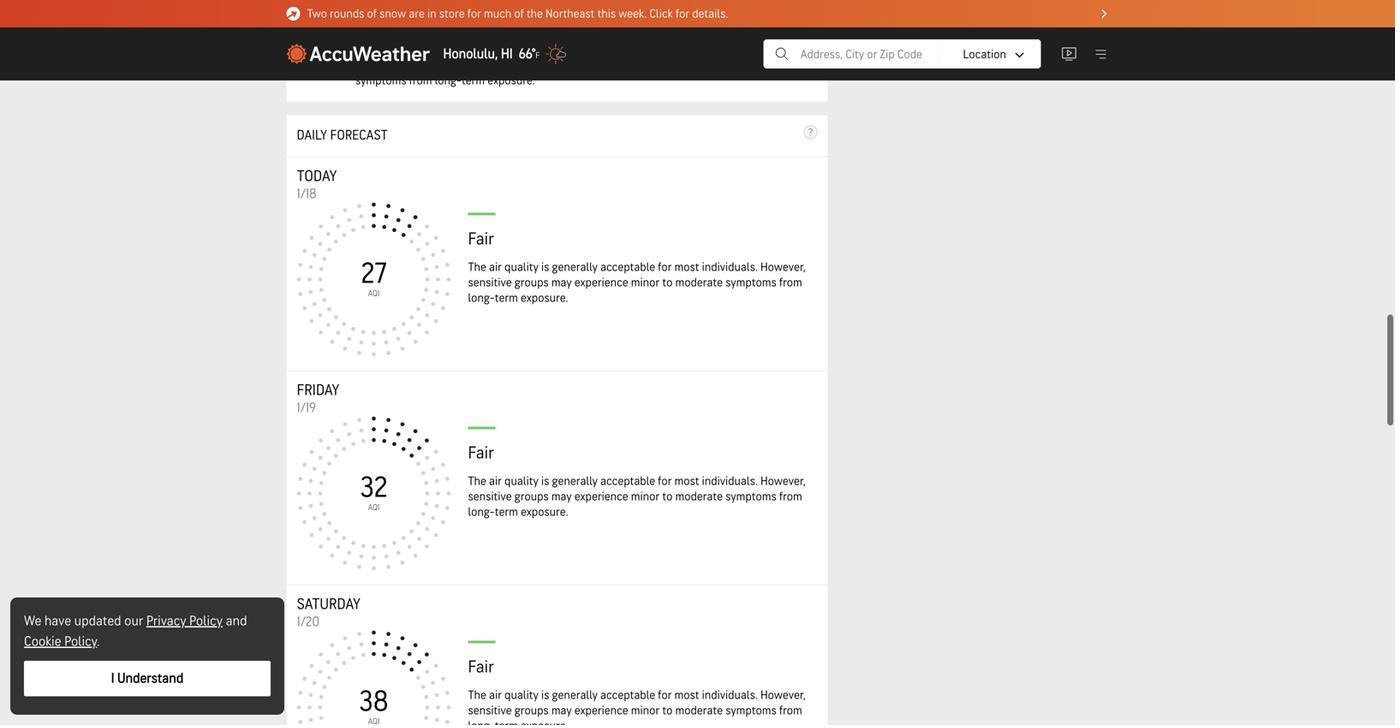 Task type: vqa. For each thing, say whether or not it's contained in the screenshot.
"HI" at the left top
yes



Task type: describe. For each thing, give the bounding box(es) containing it.
moderate for 38
[[675, 704, 723, 718]]

aqi for 27
[[368, 289, 380, 299]]

1 horizontal spatial policy
[[189, 613, 223, 630]]

1/19
[[297, 400, 316, 417]]

the
[[527, 7, 543, 21]]

may for 27
[[552, 276, 572, 290]]

32 aqi
[[360, 471, 388, 513]]

the air quality is generally acceptable for most individuals. however, sensitive groups may experience minor to moderate symptoms from long-term exposure. for 27
[[468, 260, 806, 305]]

have
[[45, 613, 71, 630]]

two
[[307, 7, 327, 21]]

moderate for 27
[[675, 276, 723, 290]]

hamburger image
[[1094, 46, 1109, 62]]

moderate for 32
[[675, 490, 723, 504]]

is for 38
[[541, 689, 549, 703]]

experience for 32
[[575, 490, 628, 504]]

38
[[359, 685, 389, 720]]

symptoms for 32
[[726, 490, 777, 504]]

acceptable for 27
[[600, 260, 655, 274]]

0 horizontal spatial policy
[[64, 634, 97, 651]]

27 aqi
[[361, 257, 387, 299]]

chevron right image
[[1102, 9, 1107, 18]]

to for 27
[[662, 276, 673, 290]]

exposure. for 32
[[521, 505, 568, 520]]

privacy policy link
[[146, 613, 223, 630]]

click
[[650, 7, 673, 21]]

from for 32
[[780, 490, 802, 504]]

daily forecast
[[297, 127, 388, 144]]

today 1/18
[[297, 167, 337, 202]]

groups for 32
[[515, 490, 549, 504]]

25
[[754, 45, 767, 62]]

and
[[226, 613, 247, 630]]

this
[[598, 7, 616, 21]]

hi
[[501, 46, 513, 62]]

sensitive for 38
[[468, 704, 512, 718]]

27
[[361, 257, 387, 292]]

is for 32
[[541, 474, 549, 489]]

groups for 38
[[515, 704, 549, 718]]

term for 38
[[495, 720, 518, 726]]

much
[[484, 7, 512, 21]]

week.
[[619, 7, 647, 21]]

from for 38
[[780, 704, 802, 718]]

store
[[439, 7, 465, 21]]

however, for 32
[[761, 474, 806, 489]]

cookie policy link
[[24, 634, 97, 651]]

air for 27
[[489, 260, 502, 274]]

are
[[409, 7, 425, 21]]

minor for 32
[[631, 490, 660, 504]]

saturday
[[297, 596, 361, 614]]

saturday 1/20
[[297, 596, 361, 631]]

the air quality is generally acceptable for most individuals. however, sensitive groups may experience minor to moderate symptoms from long-term exposure. for 38
[[468, 689, 806, 726]]

cookie
[[24, 634, 61, 651]]

breaking news image
[[287, 7, 300, 21]]

generally for 38
[[552, 689, 598, 703]]

acceptable for 32
[[600, 474, 655, 489]]

long- for 32
[[468, 505, 495, 520]]

is for 27
[[541, 260, 549, 274]]

symptoms for 38
[[726, 704, 777, 718]]

may for 32
[[552, 490, 572, 504]]

term for 32
[[495, 505, 518, 520]]

northeast
[[546, 7, 595, 21]]

quality for 32
[[505, 474, 539, 489]]

14
[[795, 45, 805, 62]]

to for 32
[[662, 490, 673, 504]]

friday
[[297, 381, 340, 400]]

forecast
[[330, 127, 388, 144]]

friday 1/19
[[297, 381, 340, 417]]

quality for 38
[[505, 689, 539, 703]]

i
[[111, 671, 114, 687]]

experience for 27
[[575, 276, 628, 290]]

exposure. for 27
[[521, 291, 568, 305]]

honolulu, hi 66° f
[[443, 46, 540, 62]]

updated
[[74, 613, 121, 630]]



Task type: locate. For each thing, give the bounding box(es) containing it.
for
[[467, 7, 481, 21], [676, 7, 690, 21], [545, 45, 559, 59], [658, 260, 672, 274], [658, 474, 672, 489], [658, 689, 672, 703]]

1 of from the left
[[367, 7, 377, 21]]

2 aqi from the top
[[368, 503, 380, 513]]

chevron down image
[[1016, 52, 1024, 58]]

sensitive for 27
[[468, 276, 512, 290]]

most for 32
[[675, 474, 699, 489]]

.
[[97, 634, 100, 651]]

quality for 27
[[505, 260, 539, 274]]

fair
[[321, 45, 347, 66], [468, 229, 494, 250], [468, 443, 494, 464], [468, 657, 494, 678]]

minor
[[566, 59, 595, 74], [631, 276, 660, 290], [631, 490, 660, 504], [631, 704, 660, 718]]

Address, City or Zip Code text field
[[801, 47, 1007, 61]]

air for 38
[[489, 689, 502, 703]]

two rounds of snow are in store for much of the northeast this week. click for details.
[[307, 7, 728, 21]]

0 vertical spatial aqi
[[368, 289, 380, 299]]

aqi
[[368, 289, 380, 299], [368, 503, 380, 513]]

the air quality is generally acceptable for most individuals. however, sensitive groups may experience minor to moderate symptoms from long-term exposure.
[[355, 45, 658, 88], [468, 260, 806, 305], [468, 474, 806, 520], [468, 689, 806, 726]]

acceptable for 38
[[600, 689, 655, 703]]

long-
[[435, 74, 462, 88], [468, 291, 495, 305], [468, 505, 495, 520], [468, 720, 495, 726]]

experience for 38
[[575, 704, 628, 718]]

from for 27
[[780, 276, 802, 290]]

to
[[598, 59, 608, 74], [662, 276, 673, 290], [662, 490, 673, 504], [662, 704, 673, 718]]

air for 32
[[489, 474, 502, 489]]

generally
[[439, 45, 485, 59], [552, 260, 598, 274], [552, 474, 598, 489], [552, 689, 598, 703]]

of left the
[[514, 7, 524, 21]]

i understand
[[111, 671, 183, 687]]

exposure. for 38
[[521, 720, 568, 726]]

1 aqi from the top
[[368, 289, 380, 299]]

tooltip image
[[804, 125, 818, 139]]

66°
[[519, 46, 536, 62]]

symptoms
[[355, 74, 407, 88], [726, 276, 777, 290], [726, 490, 777, 504], [726, 704, 777, 718]]

individuals. for 38
[[702, 689, 758, 703]]

sensitive for 32
[[468, 490, 512, 504]]

1/20
[[297, 614, 320, 631]]

individuals.
[[589, 45, 645, 59], [702, 260, 758, 274], [702, 474, 758, 489], [702, 689, 758, 703]]

in
[[427, 7, 437, 21]]

generally for 32
[[552, 474, 598, 489]]

fair for 38
[[468, 657, 494, 678]]

aqi inside '32 aqi'
[[368, 503, 380, 513]]

quality
[[392, 45, 426, 59], [505, 260, 539, 274], [505, 474, 539, 489], [505, 689, 539, 703]]

rounds
[[330, 7, 364, 21]]

acceptable
[[488, 45, 543, 59], [600, 260, 655, 274], [600, 474, 655, 489], [600, 689, 655, 703]]

f
[[536, 50, 540, 61]]

policy left and
[[189, 613, 223, 630]]

location
[[963, 47, 1007, 61]]

however, for 38
[[761, 689, 806, 703]]

policy down "updated"
[[64, 634, 97, 651]]

1 vertical spatial policy
[[64, 634, 97, 651]]

individuals. for 27
[[702, 260, 758, 274]]

understand
[[117, 671, 183, 687]]

most for 27
[[675, 260, 699, 274]]

sensitive
[[403, 59, 447, 74], [468, 276, 512, 290], [468, 490, 512, 504], [468, 704, 512, 718]]

groups for 27
[[515, 276, 549, 290]]

air
[[376, 45, 389, 59], [489, 260, 502, 274], [489, 474, 502, 489], [489, 689, 502, 703]]

the for 38
[[468, 689, 486, 703]]

individuals. for 32
[[702, 474, 758, 489]]

minor for 27
[[631, 276, 660, 290]]

groups
[[450, 59, 484, 74], [515, 276, 549, 290], [515, 490, 549, 504], [515, 704, 549, 718]]

snow
[[380, 7, 406, 21]]

from
[[409, 74, 432, 88], [780, 276, 802, 290], [780, 490, 802, 504], [780, 704, 802, 718]]

most for 38
[[675, 689, 699, 703]]

may for 38
[[552, 704, 572, 718]]

most
[[562, 45, 587, 59], [675, 260, 699, 274], [675, 474, 699, 489], [675, 689, 699, 703]]

the for 27
[[468, 260, 486, 274]]

symptoms for 27
[[726, 276, 777, 290]]

is
[[429, 45, 437, 59], [541, 260, 549, 274], [541, 474, 549, 489], [541, 689, 549, 703]]

daily
[[297, 127, 327, 144]]

we
[[24, 613, 41, 630]]

however,
[[355, 59, 401, 74], [761, 260, 806, 274], [761, 474, 806, 489], [761, 689, 806, 703]]

we have updated our privacy policy and cookie policy .
[[24, 613, 247, 651]]

32
[[360, 471, 388, 506]]

the
[[355, 45, 374, 59], [468, 260, 486, 274], [468, 474, 486, 489], [468, 689, 486, 703]]

1/18
[[297, 186, 317, 202]]

privacy
[[146, 613, 186, 630]]

minor for 38
[[631, 704, 660, 718]]

the for 32
[[468, 474, 486, 489]]

may
[[487, 59, 507, 74], [552, 276, 572, 290], [552, 490, 572, 504], [552, 704, 572, 718]]

1 horizontal spatial of
[[514, 7, 524, 21]]

experience
[[510, 59, 564, 74], [575, 276, 628, 290], [575, 490, 628, 504], [575, 704, 628, 718]]

however, for 27
[[761, 260, 806, 274]]

honolulu,
[[443, 46, 498, 62]]

moderate
[[611, 59, 658, 74], [675, 276, 723, 290], [675, 490, 723, 504], [675, 704, 723, 718]]

of left snow
[[367, 7, 377, 21]]

generally for 27
[[552, 260, 598, 274]]

long- for 38
[[468, 720, 495, 726]]

aqi for 32
[[368, 503, 380, 513]]

0 horizontal spatial of
[[367, 7, 377, 21]]

to for 38
[[662, 704, 673, 718]]

2 of from the left
[[514, 7, 524, 21]]

our
[[124, 613, 143, 630]]

1 vertical spatial aqi
[[368, 503, 380, 513]]

long- for 27
[[468, 291, 495, 305]]

term
[[462, 74, 485, 88], [495, 291, 518, 305], [495, 505, 518, 520], [495, 720, 518, 726]]

fair for 27
[[468, 229, 494, 250]]

details.
[[692, 7, 728, 21]]

the air quality is generally acceptable for most individuals. however, sensitive groups may experience minor to moderate symptoms from long-term exposure. for 32
[[468, 474, 806, 520]]

term for 27
[[495, 291, 518, 305]]

policy
[[189, 613, 223, 630], [64, 634, 97, 651]]

aqi inside 27 aqi
[[368, 289, 380, 299]]

two rounds of snow are in store for much of the northeast this week. click for details. link
[[287, 0, 1109, 27]]

search image
[[774, 44, 791, 64]]

0 vertical spatial policy
[[189, 613, 223, 630]]

of
[[367, 7, 377, 21], [514, 7, 524, 21]]

today
[[297, 167, 337, 186]]

exposure.
[[488, 74, 535, 88], [521, 291, 568, 305], [521, 505, 568, 520], [521, 720, 568, 726]]

fair for 32
[[468, 443, 494, 464]]



